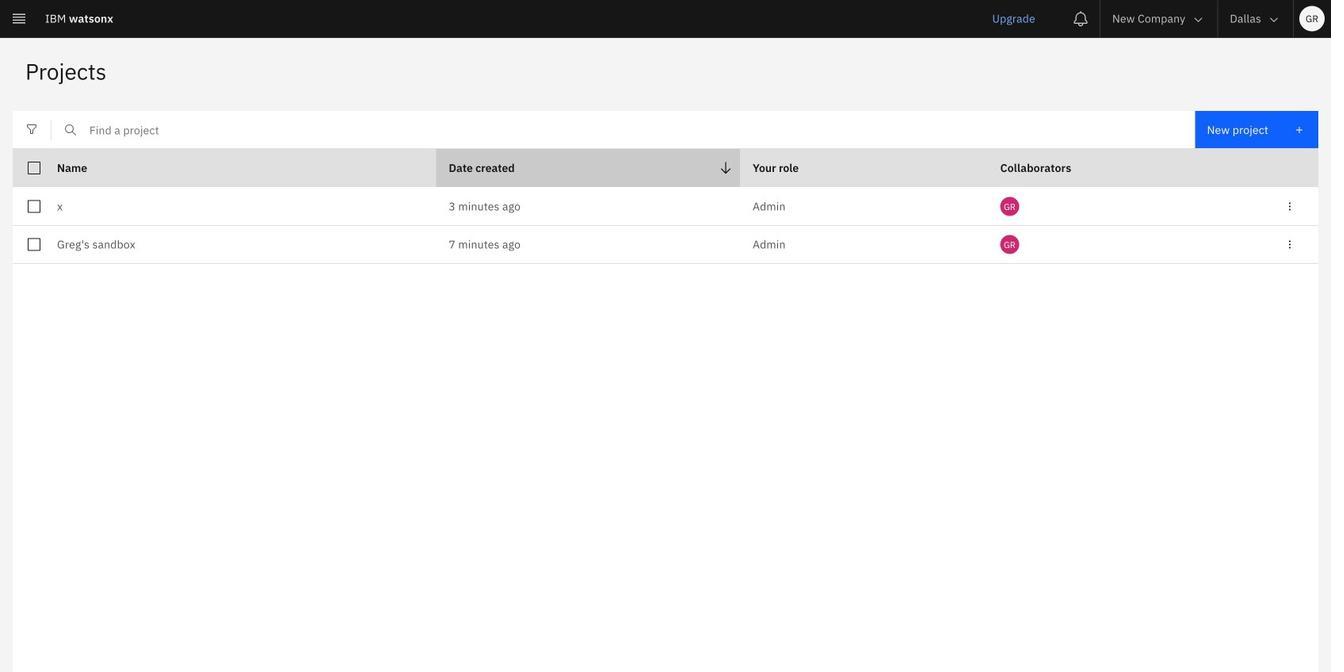 Task type: locate. For each thing, give the bounding box(es) containing it.
open and close list of options image
[[1284, 200, 1297, 213]]

selected project c51725da-0f5a-461c-aac5-92dc28a0a9f8 element
[[25, 235, 41, 254]]

global navigation element
[[0, 0, 1332, 672]]

None search field
[[51, 111, 1196, 149]]

0 horizontal spatial arrow image
[[1192, 13, 1205, 26]]

open and close list of options image
[[1284, 238, 1297, 251]]

none search field inside the projects list table toolbar element
[[51, 111, 1196, 149]]

projects list table toolbar element
[[13, 110, 1319, 150]]

1 horizontal spatial arrow image
[[1268, 13, 1281, 26]]

arrow image
[[1192, 13, 1205, 26], [1268, 13, 1281, 26]]



Task type: vqa. For each thing, say whether or not it's contained in the screenshot.
"Notifications" Image
yes



Task type: describe. For each thing, give the bounding box(es) containing it.
selected project 899d65d3-7d56-4b43-95e3-de3df5985b5a element
[[25, 197, 41, 216]]

2 arrow image from the left
[[1268, 13, 1281, 26]]

Find a project text field
[[51, 111, 1196, 149]]

select all rows in the table element
[[25, 159, 41, 178]]

notifications image
[[1073, 11, 1089, 27]]

1 arrow image from the left
[[1192, 13, 1205, 26]]



